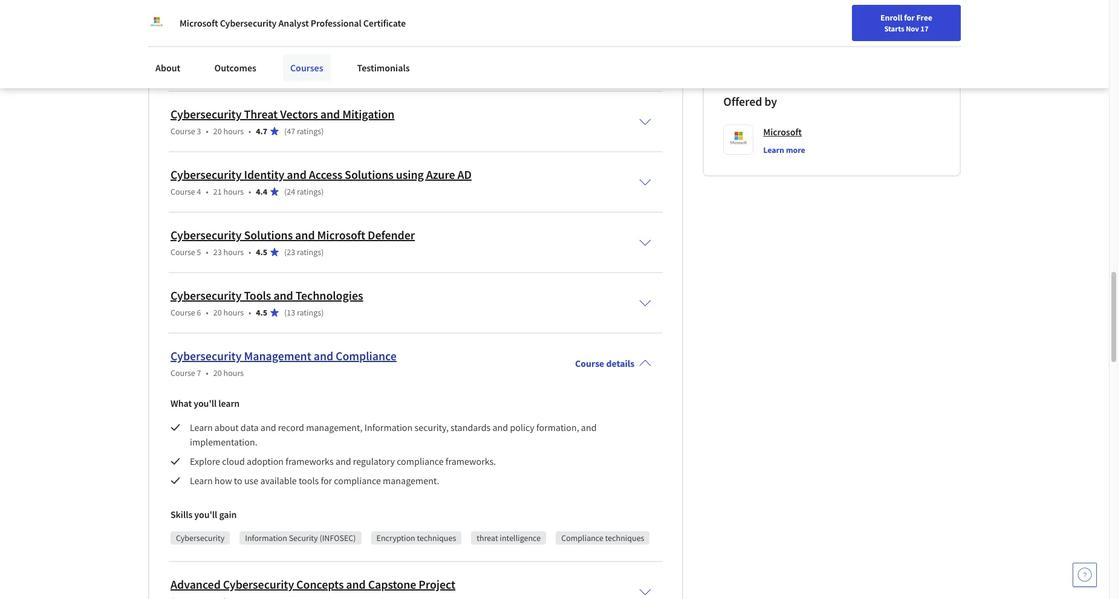 Task type: vqa. For each thing, say whether or not it's contained in the screenshot.
leftmost New
no



Task type: describe. For each thing, give the bounding box(es) containing it.
course 2
[[171, 65, 201, 76]]

3
[[197, 126, 201, 137]]

hours for identity
[[224, 186, 244, 197]]

100
[[287, 65, 300, 76]]

0 horizontal spatial information
[[245, 533, 287, 544]]

ratings for solutions
[[297, 186, 321, 197]]

record
[[278, 422, 304, 434]]

hours for threat
[[224, 126, 244, 137]]

cybersecurity for cybersecurity solutions and microsoft defender
[[171, 227, 242, 243]]

( for threat
[[284, 126, 287, 137]]

english button
[[856, 0, 929, 39]]

ad
[[458, 167, 472, 182]]

ratings for cloud
[[301, 65, 325, 76]]

frameworks.
[[446, 455, 496, 468]]

learn how to use available tools for compliance management.
[[190, 475, 439, 487]]

english
[[877, 14, 907, 26]]

concepts
[[296, 577, 344, 592]]

nov
[[906, 24, 919, 33]]

and up 13
[[274, 288, 293, 303]]

learn for learn more
[[764, 145, 785, 155]]

• right 5
[[206, 247, 209, 258]]

course details button
[[566, 341, 661, 386]]

project
[[419, 577, 456, 592]]

1 vertical spatial for
[[321, 475, 332, 487]]

introduction
[[171, 46, 235, 61]]

• inside 'cybersecurity management and compliance course 7 • 20 hours'
[[206, 368, 209, 379]]

encryption techniques
[[377, 533, 456, 544]]

use
[[244, 475, 258, 487]]

more
[[786, 145, 806, 155]]

threat
[[244, 106, 278, 122]]

cybersecurity management and compliance link
[[171, 348, 397, 364]]

hours inside 'cybersecurity management and compliance course 7 • 20 hours'
[[224, 368, 244, 379]]

threat
[[477, 533, 498, 544]]

ratings for defender
[[297, 247, 321, 258]]

you'll for learn
[[194, 397, 217, 409]]

offered
[[724, 94, 762, 109]]

outcomes
[[214, 62, 256, 74]]

techniques for encryption techniques
[[417, 533, 456, 544]]

20 inside 'cybersecurity management and compliance course 7 • 20 hours'
[[213, 368, 222, 379]]

2 23 from the left
[[287, 247, 295, 258]]

( 47 ratings )
[[284, 126, 324, 137]]

standards
[[451, 422, 491, 434]]

ratings for mitigation
[[297, 126, 321, 137]]

) for defender
[[321, 247, 324, 258]]

hours for tools
[[224, 307, 244, 318]]

( for tools
[[284, 307, 287, 318]]

( for to
[[284, 65, 287, 76]]

1 horizontal spatial compliance
[[561, 533, 604, 544]]

( for identity
[[284, 186, 287, 197]]

introduction to networking and cloud computing link
[[171, 46, 426, 61]]

networking
[[251, 46, 311, 61]]

adoption
[[247, 455, 284, 468]]

learn more button
[[764, 144, 806, 156]]

1 hours from the top
[[224, 65, 244, 76]]

4.5 for solutions
[[256, 247, 267, 258]]

about
[[155, 62, 181, 74]]

help center image
[[1078, 568, 1092, 583]]

implementation.
[[190, 436, 258, 448]]

cybersecurity identity and access solutions using azure ad link
[[171, 167, 472, 182]]

course for course 4 • 21 hours •
[[171, 186, 195, 197]]

advanced
[[171, 577, 221, 592]]

management,
[[306, 422, 363, 434]]

• left 4.7
[[249, 126, 251, 137]]

cloud
[[222, 455, 245, 468]]

courses
[[290, 62, 323, 74]]

cybersecurity identity and access solutions using azure ad
[[171, 167, 472, 182]]

course inside 'cybersecurity management and compliance course 7 • 20 hours'
[[171, 368, 195, 379]]

( 23 ratings )
[[284, 247, 324, 258]]

cybersecurity for cybersecurity management and compliance course 7 • 20 hours
[[171, 348, 242, 364]]

1 vertical spatial compliance
[[334, 475, 381, 487]]

regulatory
[[353, 455, 395, 468]]

security
[[289, 533, 318, 544]]

cybersecurity threat vectors and mitigation
[[171, 106, 395, 122]]

introduction to networking and cloud computing
[[171, 46, 426, 61]]

and inside 'cybersecurity management and compliance course 7 • 20 hours'
[[314, 348, 333, 364]]

cybersecurity solutions and microsoft defender
[[171, 227, 415, 243]]

0 vertical spatial to
[[238, 46, 248, 61]]

intelligence
[[500, 533, 541, 544]]

2
[[197, 65, 201, 76]]

course for course 2
[[171, 65, 195, 76]]

and right formation,
[[581, 422, 597, 434]]

4
[[197, 186, 201, 197]]

compliance inside 'cybersecurity management and compliance course 7 • 20 hours'
[[336, 348, 397, 364]]

1 vertical spatial to
[[234, 475, 242, 487]]

learn about data and record management, information security, standards and policy formation, and implementation.
[[190, 422, 599, 448]]

5
[[197, 247, 201, 258]]

and up courses
[[314, 46, 333, 61]]

( 13 ratings )
[[284, 307, 324, 318]]

offered by
[[724, 94, 777, 109]]

4.8
[[256, 65, 267, 76]]

course details
[[575, 357, 635, 370]]

cloud
[[336, 46, 366, 61]]

4.7
[[256, 126, 267, 137]]

47
[[287, 126, 295, 137]]

• right 6
[[206, 307, 209, 318]]

microsoft cybersecurity analyst professional certificate
[[180, 17, 406, 29]]

course 5 • 23 hours •
[[171, 247, 251, 258]]

microsoft link
[[764, 125, 802, 139]]

explore cloud adoption frameworks and regulatory compliance frameworks.
[[190, 455, 496, 468]]

management.
[[383, 475, 439, 487]]

learn more
[[764, 145, 806, 155]]

course for course 6 • 20 hours •
[[171, 307, 195, 318]]

gain
[[219, 509, 237, 521]]

• right "3"
[[206, 126, 209, 137]]

4.5 for tools
[[256, 307, 267, 318]]

courses link
[[283, 54, 331, 81]]

and up 24
[[287, 167, 307, 182]]

capstone
[[368, 577, 416, 592]]



Task type: locate. For each thing, give the bounding box(es) containing it.
you'll
[[194, 397, 217, 409], [194, 509, 217, 521]]

computing
[[368, 46, 426, 61]]

0 horizontal spatial solutions
[[244, 227, 293, 243]]

) down cybersecurity identity and access solutions using azure ad link
[[321, 186, 324, 197]]

0 vertical spatial compliance
[[397, 455, 444, 468]]

mitigation
[[342, 106, 395, 122]]

1 horizontal spatial compliance
[[397, 455, 444, 468]]

21
[[213, 186, 222, 197]]

4.5 down tools
[[256, 307, 267, 318]]

• up tools
[[249, 247, 251, 258]]

and right management
[[314, 348, 333, 364]]

microsoft
[[180, 17, 218, 29], [761, 37, 794, 48], [764, 126, 802, 138], [317, 227, 365, 243]]

( down cybersecurity tools and technologies link
[[284, 307, 287, 318]]

0 vertical spatial for
[[904, 12, 915, 23]]

0 vertical spatial 4.5
[[256, 247, 267, 258]]

0 horizontal spatial 23
[[213, 247, 222, 258]]

3 ( from the top
[[284, 186, 287, 197]]

0 vertical spatial information
[[365, 422, 413, 434]]

3 20 from the top
[[213, 368, 222, 379]]

information inside learn about data and record management, information security, standards and policy formation, and implementation.
[[365, 422, 413, 434]]

cybersecurity
[[220, 17, 277, 29], [171, 106, 242, 122], [171, 167, 242, 182], [171, 227, 242, 243], [171, 288, 242, 303], [171, 348, 242, 364], [176, 533, 225, 544], [223, 577, 294, 592]]

5 ( from the top
[[284, 307, 287, 318]]

20
[[213, 126, 222, 137], [213, 307, 222, 318], [213, 368, 222, 379]]

) down cybersecurity solutions and microsoft defender link
[[321, 247, 324, 258]]

1 vertical spatial 20
[[213, 307, 222, 318]]

1 4.5 from the top
[[256, 247, 267, 258]]

learn inside learn about data and record management, information security, standards and policy formation, and implementation.
[[190, 422, 213, 434]]

1 vertical spatial you'll
[[194, 509, 217, 521]]

microsoft up the by
[[761, 37, 794, 48]]

) right 47
[[321, 126, 324, 137]]

• right 7
[[206, 368, 209, 379]]

compliance up management.
[[397, 455, 444, 468]]

20 right 6
[[213, 307, 222, 318]]

cybersecurity threat vectors and mitigation link
[[171, 106, 395, 122]]

0 vertical spatial you'll
[[194, 397, 217, 409]]

technologies
[[296, 288, 363, 303]]

1 vertical spatial compliance
[[561, 533, 604, 544]]

hours right 5
[[224, 247, 244, 258]]

6
[[197, 307, 201, 318]]

skills you'll gain
[[171, 509, 237, 521]]

compliance
[[336, 348, 397, 364], [561, 533, 604, 544]]

0 horizontal spatial compliance
[[336, 348, 397, 364]]

4.5 down 'cybersecurity solutions and microsoft defender' in the left top of the page
[[256, 247, 267, 258]]

and left 'policy'
[[493, 422, 508, 434]]

4 hours from the top
[[224, 247, 244, 258]]

course left 5
[[171, 247, 195, 258]]

2 ( from the top
[[284, 126, 287, 137]]

2 vertical spatial learn
[[190, 475, 213, 487]]

2 hours from the top
[[224, 126, 244, 137]]

hours right 25
[[224, 65, 244, 76]]

course left 6
[[171, 307, 195, 318]]

free
[[917, 12, 933, 23]]

course 3 • 20 hours •
[[171, 126, 251, 137]]

techniques for compliance techniques
[[605, 533, 645, 544]]

0 vertical spatial learn
[[764, 145, 785, 155]]

and right vectors at the left top of the page
[[320, 106, 340, 122]]

threat intelligence
[[477, 533, 541, 544]]

1 techniques from the left
[[417, 533, 456, 544]]

and right concepts
[[346, 577, 366, 592]]

• right "4" on the top of page
[[206, 186, 209, 197]]

compliance down explore cloud adoption frameworks and regulatory compliance frameworks. on the left bottom of the page
[[334, 475, 381, 487]]

course left "3"
[[171, 126, 195, 137]]

to up 'outcomes'
[[238, 46, 248, 61]]

microsoft up the learn more button
[[764, 126, 802, 138]]

course
[[171, 65, 195, 76], [171, 126, 195, 137], [171, 186, 195, 197], [171, 247, 195, 258], [171, 307, 195, 318], [575, 357, 604, 370], [171, 368, 195, 379]]

to left use at the left bottom
[[234, 475, 242, 487]]

0 horizontal spatial for
[[321, 475, 332, 487]]

hours left 4.7
[[224, 126, 244, 137]]

course 6 • 20 hours •
[[171, 307, 251, 318]]

(infosec)
[[320, 533, 356, 544]]

for up nov
[[904, 12, 915, 23]]

management
[[244, 348, 311, 364]]

learn
[[219, 397, 240, 409]]

ratings
[[301, 65, 325, 76], [297, 126, 321, 137], [297, 186, 321, 197], [297, 247, 321, 258], [297, 307, 321, 318]]

None search field
[[172, 8, 463, 32]]

frameworks
[[286, 455, 334, 468]]

for right the tools
[[321, 475, 332, 487]]

and left 'regulatory'
[[336, 455, 351, 468]]

)
[[325, 65, 328, 76], [321, 126, 324, 137], [321, 186, 324, 197], [321, 247, 324, 258], [321, 307, 324, 318]]

to
[[238, 46, 248, 61], [234, 475, 242, 487]]

solutions up ( 23 ratings )
[[244, 227, 293, 243]]

( right 4.4
[[284, 186, 287, 197]]

1 horizontal spatial techniques
[[605, 533, 645, 544]]

1 vertical spatial 4.5
[[256, 307, 267, 318]]

course left 7
[[171, 368, 195, 379]]

4.4
[[256, 186, 267, 197]]

1 vertical spatial learn
[[190, 422, 213, 434]]

1 20 from the top
[[213, 126, 222, 137]]

and
[[314, 46, 333, 61], [320, 106, 340, 122], [287, 167, 307, 182], [295, 227, 315, 243], [274, 288, 293, 303], [314, 348, 333, 364], [261, 422, 276, 434], [493, 422, 508, 434], [581, 422, 597, 434], [336, 455, 351, 468], [346, 577, 366, 592]]

show notifications image
[[946, 15, 961, 30]]

25 hours •
[[213, 65, 251, 76]]

1 horizontal spatial solutions
[[345, 167, 394, 182]]

microsoft up introduction
[[180, 17, 218, 29]]

what
[[171, 397, 192, 409]]

by
[[765, 94, 777, 109]]

2 techniques from the left
[[605, 533, 645, 544]]

data
[[241, 422, 259, 434]]

explore
[[190, 455, 220, 468]]

• left '4.8'
[[249, 65, 251, 76]]

defender
[[368, 227, 415, 243]]

analyst
[[279, 17, 309, 29]]

techniques
[[417, 533, 456, 544], [605, 533, 645, 544]]

learn
[[764, 145, 785, 155], [190, 422, 213, 434], [190, 475, 213, 487]]

learn for learn about data and record management, information security, standards and policy formation, and implementation.
[[190, 422, 213, 434]]

1 horizontal spatial 23
[[287, 247, 295, 258]]

microsoft image
[[148, 15, 165, 31], [725, 24, 752, 50]]

course for course 3 • 20 hours •
[[171, 126, 195, 137]]

0 horizontal spatial microsoft image
[[148, 15, 165, 31]]

2 20 from the top
[[213, 307, 222, 318]]

for inside enroll for free starts nov 17
[[904, 12, 915, 23]]

cybersecurity tools and technologies
[[171, 288, 363, 303]]

using
[[396, 167, 424, 182]]

about
[[215, 422, 239, 434]]

professional
[[311, 17, 362, 29]]

course for course details
[[575, 357, 604, 370]]

0 vertical spatial 20
[[213, 126, 222, 137]]

about link
[[148, 54, 188, 81]]

course left 2
[[171, 65, 195, 76]]

(
[[284, 65, 287, 76], [284, 126, 287, 137], [284, 186, 287, 197], [284, 247, 287, 258], [284, 307, 287, 318]]

learn for learn how to use available tools for compliance management.
[[190, 475, 213, 487]]

testimonials
[[357, 62, 410, 74]]

solutions
[[345, 167, 394, 182], [244, 227, 293, 243]]

information up 'regulatory'
[[365, 422, 413, 434]]

23 down cybersecurity solutions and microsoft defender link
[[287, 247, 295, 258]]

) down technologies
[[321, 307, 324, 318]]

information left security
[[245, 533, 287, 544]]

skills
[[171, 509, 193, 521]]

1 ( from the top
[[284, 65, 287, 76]]

cybersecurity inside 'cybersecurity management and compliance course 7 • 20 hours'
[[171, 348, 242, 364]]

hours up learn
[[224, 368, 244, 379]]

) for solutions
[[321, 186, 324, 197]]

certificate
[[363, 17, 406, 29]]

20 for tools
[[213, 307, 222, 318]]

learn down what you'll learn
[[190, 422, 213, 434]]

ratings down cybersecurity solutions and microsoft defender link
[[297, 247, 321, 258]]

0 vertical spatial solutions
[[345, 167, 394, 182]]

0 horizontal spatial techniques
[[417, 533, 456, 544]]

20 right "3"
[[213, 126, 222, 137]]

( down networking
[[284, 65, 287, 76]]

cybersecurity for cybersecurity threat vectors and mitigation
[[171, 106, 242, 122]]

) for mitigation
[[321, 126, 324, 137]]

hours right 6
[[224, 307, 244, 318]]

1 horizontal spatial microsoft image
[[725, 24, 752, 50]]

testimonials link
[[350, 54, 417, 81]]

compliance techniques
[[561, 533, 645, 544]]

0 horizontal spatial compliance
[[334, 475, 381, 487]]

cybersecurity tools and technologies link
[[171, 288, 363, 303]]

tools
[[244, 288, 271, 303]]

ratings right 47
[[297, 126, 321, 137]]

2 4.5 from the top
[[256, 307, 267, 318]]

cybersecurity for cybersecurity identity and access solutions using azure ad
[[171, 167, 242, 182]]

0 vertical spatial compliance
[[336, 348, 397, 364]]

ratings right 13
[[297, 307, 321, 318]]

) right courses
[[325, 65, 328, 76]]

enroll for free starts nov 17
[[881, 12, 933, 33]]

and up ( 23 ratings )
[[295, 227, 315, 243]]

you'll left gain
[[194, 509, 217, 521]]

outcomes link
[[207, 54, 264, 81]]

learn down the microsoft link
[[764, 145, 785, 155]]

vectors
[[280, 106, 318, 122]]

13
[[287, 307, 295, 318]]

course for course 5 • 23 hours •
[[171, 247, 195, 258]]

you'll left learn
[[194, 397, 217, 409]]

learn inside button
[[764, 145, 785, 155]]

available
[[260, 475, 297, 487]]

learn down explore
[[190, 475, 213, 487]]

what you'll learn
[[171, 397, 240, 409]]

information security (infosec)
[[245, 533, 356, 544]]

( down 'cybersecurity solutions and microsoft defender' in the left top of the page
[[284, 247, 287, 258]]

17
[[921, 24, 929, 33]]

4.5
[[256, 247, 267, 258], [256, 307, 267, 318]]

1 23 from the left
[[213, 247, 222, 258]]

4 ( from the top
[[284, 247, 287, 258]]

policy
[[510, 422, 535, 434]]

3 hours from the top
[[224, 186, 244, 197]]

course inside dropdown button
[[575, 357, 604, 370]]

( for solutions
[[284, 247, 287, 258]]

tools
[[299, 475, 319, 487]]

cybersecurity management and compliance course 7 • 20 hours
[[171, 348, 397, 379]]

hours for solutions
[[224, 247, 244, 258]]

course left "4" on the top of page
[[171, 186, 195, 197]]

5 hours from the top
[[224, 307, 244, 318]]

information
[[365, 422, 413, 434], [245, 533, 287, 544]]

hours right 21
[[224, 186, 244, 197]]

23 right 5
[[213, 247, 222, 258]]

cybersecurity for cybersecurity
[[176, 533, 225, 544]]

cybersecurity for cybersecurity tools and technologies
[[171, 288, 242, 303]]

ratings right 24
[[297, 186, 321, 197]]

formation,
[[537, 422, 579, 434]]

solutions left "using"
[[345, 167, 394, 182]]

( down cybersecurity threat vectors and mitigation
[[284, 126, 287, 137]]

20 right 7
[[213, 368, 222, 379]]

hours
[[224, 65, 244, 76], [224, 126, 244, 137], [224, 186, 244, 197], [224, 247, 244, 258], [224, 307, 244, 318], [224, 368, 244, 379]]

25
[[213, 65, 222, 76]]

1 horizontal spatial for
[[904, 12, 915, 23]]

identity
[[244, 167, 285, 182]]

• down tools
[[249, 307, 251, 318]]

microsoft up ( 23 ratings )
[[317, 227, 365, 243]]

details
[[606, 357, 635, 370]]

23
[[213, 247, 222, 258], [287, 247, 295, 258]]

advanced cybersecurity concepts and capstone project link
[[171, 577, 456, 592]]

course left "details"
[[575, 357, 604, 370]]

cybersecurity solutions and microsoft defender link
[[171, 227, 415, 243]]

6 hours from the top
[[224, 368, 244, 379]]

and right data
[[261, 422, 276, 434]]

starts
[[885, 24, 905, 33]]

1 vertical spatial solutions
[[244, 227, 293, 243]]

• left 4.4
[[249, 186, 251, 197]]

20 for threat
[[213, 126, 222, 137]]

ratings right 100
[[301, 65, 325, 76]]

advanced cybersecurity concepts and capstone project
[[171, 577, 456, 592]]

( 24 ratings )
[[284, 186, 324, 197]]

1 vertical spatial information
[[245, 533, 287, 544]]

access
[[309, 167, 342, 182]]

) for cloud
[[325, 65, 328, 76]]

2 vertical spatial 20
[[213, 368, 222, 379]]

1 horizontal spatial information
[[365, 422, 413, 434]]

you'll for gain
[[194, 509, 217, 521]]



